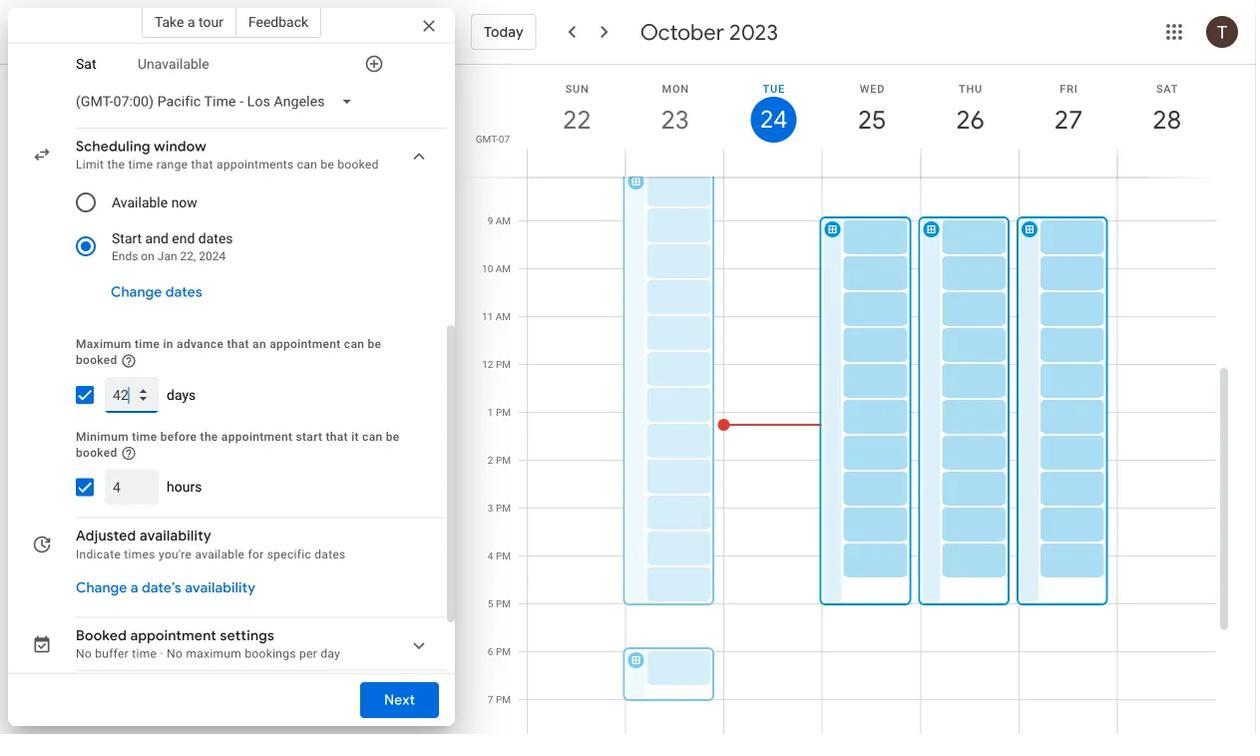 Task type: locate. For each thing, give the bounding box(es) containing it.
that for time
[[326, 431, 348, 444]]

1 vertical spatial change
[[76, 580, 127, 598]]

0 vertical spatial the
[[107, 158, 125, 172]]

sat for sat
[[76, 56, 96, 73]]

1 vertical spatial be
[[368, 338, 382, 352]]

the inside 'scheduling window limit the time range that appointments can be booked'
[[107, 158, 125, 172]]

1 am from the top
[[496, 167, 511, 179]]

time left range
[[128, 158, 153, 172]]

am
[[496, 167, 511, 179], [496, 215, 511, 227], [496, 263, 511, 275], [496, 311, 511, 323]]

an
[[253, 338, 266, 352]]

pm for 3 pm
[[496, 503, 511, 515]]

1 horizontal spatial be
[[368, 338, 382, 352]]

that
[[191, 158, 213, 172], [227, 338, 249, 352], [326, 431, 348, 444]]

pm right 5
[[496, 598, 511, 610]]

availability down available
[[185, 580, 256, 598]]

dates right specific
[[315, 548, 346, 562]]

can up it
[[344, 338, 365, 352]]

pm right 3 at the bottom of page
[[496, 503, 511, 515]]

tue
[[763, 82, 786, 95]]

pm right 6
[[496, 646, 511, 658]]

8
[[488, 167, 493, 179]]

that for window
[[191, 158, 213, 172]]

0 horizontal spatial a
[[131, 580, 138, 598]]

the for time
[[200, 431, 218, 444]]

no down booked on the left bottom
[[76, 648, 92, 662]]

a left date's
[[131, 580, 138, 598]]

2 am from the top
[[496, 215, 511, 227]]

monday, october 23 element
[[653, 97, 699, 143]]

change down indicate
[[76, 580, 127, 598]]

23 column header
[[625, 65, 725, 177]]

dates up 2024
[[198, 231, 233, 247]]

pm right 2
[[496, 455, 511, 467]]

2 vertical spatial can
[[362, 431, 383, 444]]

sat up scheduling
[[76, 56, 96, 73]]

adjusted
[[76, 528, 136, 546]]

am right the 8
[[496, 167, 511, 179]]

can for time
[[362, 431, 383, 444]]

option group
[[68, 181, 411, 269]]

that inside maximum time in advance that an appointment can be booked
[[227, 338, 249, 352]]

change for change a date's availability
[[76, 580, 127, 598]]

unavailable
[[138, 56, 209, 73]]

be inside 'scheduling window limit the time range that appointments can be booked'
[[321, 158, 334, 172]]

a
[[188, 13, 195, 30], [131, 580, 138, 598]]

end
[[172, 231, 195, 247]]

5 pm
[[488, 598, 511, 610]]

today button
[[471, 8, 537, 56]]

2023
[[730, 18, 778, 46]]

that down window
[[191, 158, 213, 172]]

24
[[759, 104, 786, 135]]

change down on
[[111, 284, 162, 302]]

days
[[167, 387, 196, 404]]

saturday, october 28 element
[[1145, 97, 1190, 143]]

0 vertical spatial change
[[111, 284, 162, 302]]

can right 'appointments'
[[297, 158, 317, 172]]

take
[[155, 13, 184, 30]]

scheduling
[[76, 138, 151, 156]]

3 pm
[[488, 503, 511, 515]]

buffer
[[95, 648, 129, 662]]

6 pm from the top
[[496, 598, 511, 610]]

booked inside minimum time before the appointment start that it can be booked
[[76, 446, 117, 460]]

1 pm
[[488, 407, 511, 419]]

am right 11
[[496, 311, 511, 323]]

pm for 7 pm
[[496, 694, 511, 706]]

1 pm from the top
[[496, 359, 511, 371]]

be inside minimum time before the appointment start that it can be booked
[[386, 431, 400, 444]]

be for time
[[386, 431, 400, 444]]

booked inside 'scheduling window limit the time range that appointments can be booked'
[[338, 158, 379, 172]]

7 pm
[[488, 694, 511, 706]]

0 vertical spatial booked
[[338, 158, 379, 172]]

change
[[111, 284, 162, 302], [76, 580, 127, 598]]

day
[[321, 648, 340, 662]]

1 no from the left
[[76, 648, 92, 662]]

25 column header
[[822, 65, 922, 177]]

3 pm from the top
[[496, 455, 511, 467]]

0 horizontal spatial that
[[191, 158, 213, 172]]

1 vertical spatial a
[[131, 580, 138, 598]]

pm right 12
[[496, 359, 511, 371]]

8 am
[[488, 167, 511, 179]]

the right before at the left of page
[[200, 431, 218, 444]]

0 vertical spatial be
[[321, 158, 334, 172]]

time
[[128, 158, 153, 172], [135, 338, 160, 352], [132, 431, 157, 444], [132, 648, 157, 662]]

22
[[562, 103, 590, 136]]

26
[[955, 103, 984, 136]]

2 no from the left
[[167, 648, 183, 662]]

appointment inside minimum time before the appointment start that it can be booked
[[221, 431, 293, 444]]

pm right 1
[[496, 407, 511, 419]]

booked for window
[[338, 158, 379, 172]]

booked
[[76, 628, 127, 646]]

0 vertical spatial availability
[[140, 528, 212, 546]]

start
[[296, 431, 323, 444]]

2 horizontal spatial that
[[326, 431, 348, 444]]

appointment
[[270, 338, 341, 352], [221, 431, 293, 444], [130, 628, 217, 646]]

2 vertical spatial dates
[[315, 548, 346, 562]]

2 vertical spatial booked
[[76, 446, 117, 460]]

appointments
[[217, 158, 294, 172]]

1 vertical spatial the
[[200, 431, 218, 444]]

october
[[640, 18, 725, 46]]

booked for time
[[76, 446, 117, 460]]

7 pm from the top
[[496, 646, 511, 658]]

pm
[[496, 359, 511, 371], [496, 407, 511, 419], [496, 455, 511, 467], [496, 503, 511, 515], [496, 550, 511, 562], [496, 598, 511, 610], [496, 646, 511, 658], [496, 694, 511, 706]]

date's
[[142, 580, 182, 598]]

appointment up ·
[[130, 628, 217, 646]]

0 horizontal spatial no
[[76, 648, 92, 662]]

that left "an"
[[227, 338, 249, 352]]

booked appointment settings no buffer time · no maximum bookings per day
[[76, 628, 340, 662]]

thu 26
[[955, 82, 984, 136]]

0 vertical spatial dates
[[198, 231, 233, 247]]

thu
[[959, 82, 983, 95]]

0 vertical spatial appointment
[[270, 338, 341, 352]]

change for change dates
[[111, 284, 162, 302]]

Maximum days in advance that an appointment can be booked number field
[[113, 378, 151, 414]]

1 vertical spatial that
[[227, 338, 249, 352]]

pm right 4
[[496, 550, 511, 562]]

5 pm from the top
[[496, 550, 511, 562]]

can inside minimum time before the appointment start that it can be booked
[[362, 431, 383, 444]]

a left tour
[[188, 13, 195, 30]]

1 vertical spatial can
[[344, 338, 365, 352]]

pm right 7
[[496, 694, 511, 706]]

a for change
[[131, 580, 138, 598]]

gmt-07
[[476, 133, 510, 145]]

the for window
[[107, 158, 125, 172]]

grid
[[463, 65, 1233, 735]]

bookings
[[245, 648, 296, 662]]

am right 10
[[496, 263, 511, 275]]

no right ·
[[167, 648, 183, 662]]

1 horizontal spatial the
[[200, 431, 218, 444]]

that inside 'scheduling window limit the time range that appointments can be booked'
[[191, 158, 213, 172]]

sat
[[76, 56, 96, 73], [1157, 82, 1179, 95]]

2 pm from the top
[[496, 407, 511, 419]]

start and end dates ends on jan 22, 2024
[[112, 231, 233, 264]]

wed 25
[[857, 82, 885, 136]]

sat up saturday, october 28 'element'
[[1157, 82, 1179, 95]]

0 vertical spatial a
[[188, 13, 195, 30]]

pm for 5 pm
[[496, 598, 511, 610]]

4 pm from the top
[[496, 503, 511, 515]]

1 vertical spatial appointment
[[221, 431, 293, 444]]

27
[[1054, 103, 1082, 136]]

1 horizontal spatial no
[[167, 648, 183, 662]]

the down scheduling
[[107, 158, 125, 172]]

2 vertical spatial appointment
[[130, 628, 217, 646]]

0 horizontal spatial the
[[107, 158, 125, 172]]

that inside minimum time before the appointment start that it can be booked
[[326, 431, 348, 444]]

22,
[[180, 250, 196, 264]]

1 vertical spatial availability
[[185, 580, 256, 598]]

0 horizontal spatial be
[[321, 158, 334, 172]]

time left in
[[135, 338, 160, 352]]

time left before at the left of page
[[132, 431, 157, 444]]

24 column header
[[724, 65, 823, 177]]

26 column header
[[921, 65, 1020, 177]]

wed
[[860, 82, 885, 95]]

for
[[248, 548, 264, 562]]

appointment left start
[[221, 431, 293, 444]]

next button
[[360, 677, 439, 725]]

be
[[321, 158, 334, 172], [368, 338, 382, 352], [386, 431, 400, 444]]

am right 9 on the top of the page
[[496, 215, 511, 227]]

option group containing available now
[[68, 181, 411, 269]]

4 pm
[[488, 550, 511, 562]]

dates inside 'adjusted availability indicate times you're available for specific dates'
[[315, 548, 346, 562]]

hours
[[167, 480, 202, 496]]

1 horizontal spatial that
[[227, 338, 249, 352]]

2 horizontal spatial be
[[386, 431, 400, 444]]

10 am
[[482, 263, 511, 275]]

1 vertical spatial sat
[[1157, 82, 1179, 95]]

0 horizontal spatial sat
[[76, 56, 96, 73]]

can right it
[[362, 431, 383, 444]]

2 vertical spatial that
[[326, 431, 348, 444]]

2 vertical spatial be
[[386, 431, 400, 444]]

pm for 4 pm
[[496, 550, 511, 562]]

appointment right "an"
[[270, 338, 341, 352]]

6 pm
[[488, 646, 511, 658]]

am for 8 am
[[496, 167, 511, 179]]

time inside "booked appointment settings no buffer time · no maximum bookings per day"
[[132, 648, 157, 662]]

8 pm from the top
[[496, 694, 511, 706]]

time left ·
[[132, 648, 157, 662]]

07
[[499, 133, 510, 145]]

4 am from the top
[[496, 311, 511, 323]]

1 horizontal spatial a
[[188, 13, 195, 30]]

booked
[[338, 158, 379, 172], [76, 354, 117, 368], [76, 446, 117, 460]]

am for 9 am
[[496, 215, 511, 227]]

can inside 'scheduling window limit the time range that appointments can be booked'
[[297, 158, 317, 172]]

time inside minimum time before the appointment start that it can be booked
[[132, 431, 157, 444]]

28
[[1152, 103, 1180, 136]]

can inside maximum time in advance that an appointment can be booked
[[344, 338, 365, 352]]

the inside minimum time before the appointment start that it can be booked
[[200, 431, 218, 444]]

dates down "22,"
[[166, 284, 203, 302]]

availability up you're
[[140, 528, 212, 546]]

None field
[[68, 84, 369, 120]]

pm for 6 pm
[[496, 646, 511, 658]]

0 vertical spatial that
[[191, 158, 213, 172]]

3 am from the top
[[496, 263, 511, 275]]

availability inside 'adjusted availability indicate times you're available for specific dates'
[[140, 528, 212, 546]]

sat inside sat 28
[[1157, 82, 1179, 95]]

1 vertical spatial booked
[[76, 354, 117, 368]]

booked inside maximum time in advance that an appointment can be booked
[[76, 354, 117, 368]]

wednesday, october 25 element
[[849, 97, 895, 143]]

0 vertical spatial sat
[[76, 56, 96, 73]]

1 horizontal spatial sat
[[1157, 82, 1179, 95]]

thursday, october 26 element
[[948, 97, 994, 143]]

that left it
[[326, 431, 348, 444]]

can
[[297, 158, 317, 172], [344, 338, 365, 352], [362, 431, 383, 444]]

sat 28
[[1152, 82, 1180, 136]]

you're
[[159, 548, 192, 562]]

fri 27
[[1054, 82, 1082, 136]]

appointment inside "booked appointment settings no buffer time · no maximum bookings per day"
[[130, 628, 217, 646]]

available
[[112, 195, 168, 211]]

0 vertical spatial can
[[297, 158, 317, 172]]

time inside 'scheduling window limit the time range that appointments can be booked'
[[128, 158, 153, 172]]

next
[[384, 692, 415, 710]]

availability
[[140, 528, 212, 546], [185, 580, 256, 598]]

1 vertical spatial dates
[[166, 284, 203, 302]]



Task type: vqa. For each thing, say whether or not it's contained in the screenshot.
Add calendar tree item
no



Task type: describe. For each thing, give the bounding box(es) containing it.
pm for 12 pm
[[496, 359, 511, 371]]

·
[[160, 648, 164, 662]]

minimum
[[76, 431, 129, 444]]

take a tour
[[155, 13, 223, 30]]

gmt-
[[476, 133, 499, 145]]

be for window
[[321, 158, 334, 172]]

maximum time in advance that an appointment can be booked
[[76, 338, 382, 368]]

feedback button
[[236, 6, 321, 38]]

9 am
[[488, 215, 511, 227]]

change a date's availability button
[[68, 571, 264, 607]]

1
[[488, 407, 494, 419]]

12
[[482, 359, 494, 371]]

change dates button
[[103, 269, 210, 317]]

25
[[857, 103, 885, 136]]

am for 11 am
[[496, 311, 511, 323]]

4
[[488, 550, 494, 562]]

specific
[[267, 548, 311, 562]]

time inside maximum time in advance that an appointment can be booked
[[135, 338, 160, 352]]

maximum
[[186, 648, 242, 662]]

settings
[[220, 628, 275, 646]]

sun 22
[[562, 82, 590, 136]]

can for window
[[297, 158, 317, 172]]

now
[[171, 195, 197, 211]]

3
[[488, 503, 494, 515]]

in
[[163, 338, 173, 352]]

adjusted availability indicate times you're available for specific dates
[[76, 528, 346, 562]]

12 pm
[[482, 359, 511, 371]]

23
[[660, 103, 689, 136]]

a for take
[[188, 13, 195, 30]]

per
[[299, 648, 317, 662]]

maximum
[[76, 338, 132, 352]]

9
[[488, 215, 493, 227]]

before
[[160, 431, 197, 444]]

dates inside start and end dates ends on jan 22, 2024
[[198, 231, 233, 247]]

27 column header
[[1019, 65, 1118, 177]]

be inside maximum time in advance that an appointment can be booked
[[368, 338, 382, 352]]

mon
[[662, 82, 690, 95]]

appointment inside maximum time in advance that an appointment can be booked
[[270, 338, 341, 352]]

5
[[488, 598, 494, 610]]

7
[[488, 694, 494, 706]]

6
[[488, 646, 494, 658]]

grid containing 22
[[463, 65, 1233, 735]]

times
[[124, 548, 155, 562]]

10
[[482, 263, 493, 275]]

Minimum amount of hours before the start of the appointment that it can be booked number field
[[113, 470, 151, 506]]

start
[[112, 231, 142, 247]]

range
[[156, 158, 188, 172]]

dates inside the change dates button
[[166, 284, 203, 302]]

and
[[145, 231, 169, 247]]

fri
[[1060, 82, 1079, 95]]

limit
[[76, 158, 104, 172]]

11 am
[[482, 311, 511, 323]]

sat for sat 28
[[1157, 82, 1179, 95]]

take a tour button
[[142, 6, 236, 38]]

28 column header
[[1117, 65, 1217, 177]]

minimum time before the appointment start that it can be booked
[[76, 431, 400, 460]]

pm for 2 pm
[[496, 455, 511, 467]]

availability inside change a date's availability button
[[185, 580, 256, 598]]

mon 23
[[660, 82, 690, 136]]

october 2023
[[640, 18, 778, 46]]

tuesday, october 24, today element
[[751, 97, 797, 143]]

on
[[141, 250, 155, 264]]

22 column header
[[527, 65, 626, 177]]

11
[[482, 311, 493, 323]]

advance
[[177, 338, 224, 352]]

friday, october 27 element
[[1046, 97, 1092, 143]]

sunday, october 22 element
[[554, 97, 600, 143]]

available
[[195, 548, 245, 562]]

indicate
[[76, 548, 121, 562]]

window
[[154, 138, 206, 156]]

today
[[484, 23, 524, 41]]

tour
[[199, 13, 223, 30]]

it
[[351, 431, 359, 444]]

2024
[[199, 250, 226, 264]]

change a date's availability
[[76, 580, 256, 598]]

feedback
[[248, 13, 309, 30]]

pm for 1 pm
[[496, 407, 511, 419]]

am for 10 am
[[496, 263, 511, 275]]

available now
[[112, 195, 197, 211]]

jan
[[157, 250, 177, 264]]

change dates
[[111, 284, 203, 302]]

scheduling window limit the time range that appointments can be booked
[[76, 138, 379, 172]]



